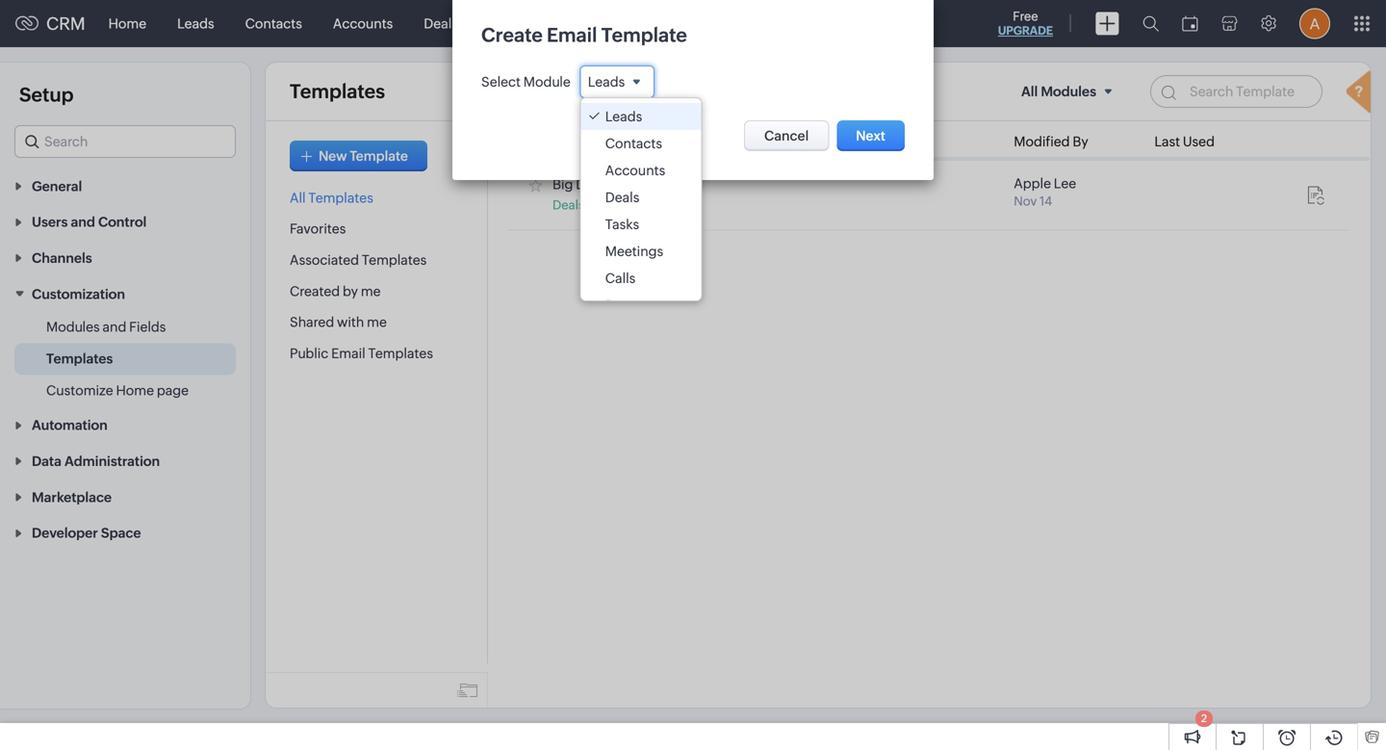 Task type: locate. For each thing, give the bounding box(es) containing it.
1 vertical spatial calls
[[605, 271, 636, 286]]

0 horizontal spatial email
[[331, 346, 366, 361]]

0 horizontal spatial tasks
[[489, 16, 523, 31]]

with
[[337, 315, 364, 330]]

leads inside tree
[[605, 109, 642, 124]]

0 horizontal spatial deals
[[424, 16, 458, 31]]

me right by
[[361, 283, 381, 299]]

1 horizontal spatial template
[[537, 132, 596, 148]]

calls up reports at the left top of the page
[[605, 271, 636, 286]]

0 horizontal spatial alert
[[607, 177, 637, 192]]

0 horizontal spatial big
[[553, 177, 573, 192]]

deals down name
[[605, 190, 640, 205]]

Leads field
[[580, 65, 655, 98]]

0 horizontal spatial deal
[[576, 177, 604, 192]]

template
[[602, 24, 687, 46], [537, 132, 596, 148], [350, 148, 408, 164]]

templates up new
[[290, 80, 385, 103]]

leads up name
[[605, 109, 642, 124]]

calls up leads "field"
[[643, 16, 673, 31]]

0 vertical spatial me
[[361, 283, 381, 299]]

0 horizontal spatial template
[[350, 148, 408, 164]]

crm
[[46, 14, 85, 33]]

home left page in the left bottom of the page
[[116, 383, 154, 398]]

big down big deal alert link
[[607, 197, 626, 212]]

meetings up reports at the left top of the page
[[605, 244, 664, 259]]

customize home page
[[46, 383, 189, 398]]

0 vertical spatial alert
[[607, 177, 637, 192]]

template left name
[[537, 132, 596, 148]]

accounts down name
[[605, 163, 666, 178]]

1 horizontal spatial deal
[[628, 197, 654, 212]]

deals down big deal alert link
[[553, 198, 585, 212]]

shared with me link
[[290, 315, 387, 330]]

modules and fields link
[[46, 317, 166, 336]]

templates
[[290, 80, 385, 103], [309, 190, 373, 205], [362, 252, 427, 268], [368, 346, 433, 361], [46, 351, 113, 366]]

me for shared with me
[[367, 315, 387, 330]]

create email
[[481, 24, 597, 46]]

leads down create email template
[[588, 74, 625, 90]]

tree
[[581, 98, 701, 319]]

0 horizontal spatial calls
[[605, 271, 636, 286]]

1 horizontal spatial big
[[607, 197, 626, 212]]

calls
[[643, 16, 673, 31], [605, 271, 636, 286]]

1 vertical spatial alert
[[657, 197, 684, 212]]

me
[[361, 283, 381, 299], [367, 315, 387, 330]]

meetings up leads "field"
[[554, 16, 612, 31]]

leads for tree containing leads
[[605, 109, 642, 124]]

0 vertical spatial tasks
[[489, 16, 523, 31]]

all templates
[[290, 190, 373, 205]]

1 vertical spatial email
[[331, 346, 366, 361]]

accounts link
[[318, 0, 409, 47]]

calls link
[[628, 0, 689, 47]]

calendar image
[[1182, 16, 1199, 31]]

2
[[1202, 713, 1208, 725]]

deals link
[[409, 0, 474, 47]]

0 vertical spatial email
[[510, 86, 547, 103]]

modified
[[1014, 134, 1070, 149]]

1 horizontal spatial contacts
[[605, 136, 662, 151]]

apple lee nov 14
[[1014, 176, 1077, 208]]

by
[[343, 283, 358, 299]]

contacts right leads link on the left of the page
[[245, 16, 302, 31]]

0 vertical spatial big deal alert
[[553, 177, 637, 192]]

0 vertical spatial accounts
[[333, 16, 393, 31]]

big deal alert link
[[553, 177, 637, 192]]

14
[[1040, 194, 1053, 208]]

used
[[1183, 134, 1215, 149]]

meetings
[[554, 16, 612, 31], [605, 244, 664, 259]]

1 vertical spatial accounts
[[605, 163, 666, 178]]

templates up customize in the bottom left of the page
[[46, 351, 113, 366]]

1 vertical spatial template
[[537, 132, 596, 148]]

alert
[[607, 177, 637, 192], [657, 197, 684, 212]]

accounts
[[333, 16, 393, 31], [605, 163, 666, 178]]

2 vertical spatial leads
[[605, 109, 642, 124]]

customization
[[32, 286, 125, 302]]

leads right the home link
[[177, 16, 214, 31]]

template inside button
[[350, 148, 408, 164]]

email down create email on the left top
[[510, 86, 547, 103]]

leads
[[177, 16, 214, 31], [588, 74, 625, 90], [605, 109, 642, 124]]

0 vertical spatial big
[[553, 177, 573, 192]]

create menu image
[[1096, 12, 1120, 35]]

me right with
[[367, 315, 387, 330]]

deals
[[424, 16, 458, 31], [605, 190, 640, 205], [553, 198, 585, 212]]

deal down template name
[[576, 177, 604, 192]]

associated templates
[[290, 252, 427, 268]]

0 horizontal spatial accounts
[[333, 16, 393, 31]]

1 horizontal spatial calls
[[643, 16, 673, 31]]

modified by
[[1014, 134, 1089, 149]]

1 horizontal spatial accounts
[[605, 163, 666, 178]]

deal
[[576, 177, 604, 192], [628, 197, 654, 212]]

None button
[[744, 121, 829, 151], [837, 121, 905, 151], [744, 121, 829, 151], [837, 121, 905, 151]]

template up leads "field"
[[602, 24, 687, 46]]

1 vertical spatial leads
[[588, 74, 625, 90]]

tasks link
[[474, 0, 539, 47]]

tasks inside tree
[[605, 217, 639, 232]]

big
[[553, 177, 573, 192], [607, 197, 626, 212]]

email
[[510, 86, 547, 103], [331, 346, 366, 361]]

customize
[[46, 383, 113, 398]]

big deal alert down template name
[[553, 177, 637, 192]]

created by me link
[[290, 283, 381, 299]]

contacts link
[[230, 0, 318, 47]]

1 vertical spatial me
[[367, 315, 387, 330]]

associated templates link
[[290, 252, 427, 268]]

template right new
[[350, 148, 408, 164]]

1 vertical spatial big
[[607, 197, 626, 212]]

last
[[1155, 134, 1181, 149]]

last used
[[1155, 134, 1215, 149]]

2 horizontal spatial template
[[602, 24, 687, 46]]

tasks up select
[[489, 16, 523, 31]]

tasks
[[489, 16, 523, 31], [605, 217, 639, 232]]

tasks down big deal alert link
[[605, 217, 639, 232]]

template name
[[537, 132, 635, 148]]

1 horizontal spatial tasks
[[605, 217, 639, 232]]

created by me
[[290, 283, 381, 299]]

big down template name
[[553, 177, 573, 192]]

2 horizontal spatial deals
[[605, 190, 640, 205]]

1 vertical spatial contacts
[[605, 136, 662, 151]]

deals inside tree
[[605, 190, 640, 205]]

deal down big deal alert link
[[628, 197, 654, 212]]

0 horizontal spatial contacts
[[245, 16, 302, 31]]

0 vertical spatial calls
[[643, 16, 673, 31]]

1 vertical spatial meetings
[[605, 244, 664, 259]]

2 vertical spatial template
[[350, 148, 408, 164]]

1 vertical spatial tasks
[[605, 217, 639, 232]]

by
[[1073, 134, 1089, 149]]

0 vertical spatial template
[[602, 24, 687, 46]]

deals left tasks link
[[424, 16, 458, 31]]

template for new template
[[350, 148, 408, 164]]

email down with
[[331, 346, 366, 361]]

apple
[[1014, 176, 1051, 191]]

templates link
[[46, 349, 113, 368]]

contacts
[[245, 16, 302, 31], [605, 136, 662, 151]]

accounts left deals link
[[333, 16, 393, 31]]

home right "crm"
[[108, 16, 146, 31]]

contacts up big deal alert link
[[605, 136, 662, 151]]

associated
[[290, 252, 359, 268]]

create menu element
[[1084, 0, 1131, 47]]

0 vertical spatial leads
[[177, 16, 214, 31]]

1 vertical spatial big deal alert
[[607, 197, 684, 212]]

home
[[108, 16, 146, 31], [116, 383, 154, 398]]

calls inside tree
[[605, 271, 636, 286]]

1 vertical spatial home
[[116, 383, 154, 398]]

favorites link
[[290, 221, 346, 237]]

meetings inside tree
[[605, 244, 664, 259]]

big deal alert
[[553, 177, 637, 192], [607, 197, 684, 212]]

big deal alert down big deal alert link
[[607, 197, 684, 212]]

favorites
[[290, 221, 346, 237]]

leads for leads "field"
[[588, 74, 625, 90]]

leads inside "field"
[[588, 74, 625, 90]]

templates down shared with me
[[368, 346, 433, 361]]

new template
[[319, 148, 408, 164]]

contacts inside tree
[[605, 136, 662, 151]]

upgrade
[[998, 24, 1053, 37]]

me for created by me
[[361, 283, 381, 299]]

all templates link
[[290, 190, 373, 205]]

public
[[290, 346, 329, 361]]



Task type: describe. For each thing, give the bounding box(es) containing it.
1 horizontal spatial alert
[[657, 197, 684, 212]]

public email templates
[[290, 346, 433, 361]]

1 horizontal spatial email
[[510, 86, 547, 103]]

apple lee link
[[1014, 176, 1077, 191]]

crm link
[[15, 14, 85, 33]]

home inside 'customization' "region"
[[116, 383, 154, 398]]

0 vertical spatial deal
[[576, 177, 604, 192]]

new
[[319, 148, 347, 164]]

templates up created by me link at the left top of page
[[362, 252, 427, 268]]

0 vertical spatial meetings
[[554, 16, 612, 31]]

leads for leads link on the left of the page
[[177, 16, 214, 31]]

fields
[[129, 319, 166, 334]]

meetings link
[[539, 0, 628, 47]]

reports
[[605, 298, 655, 313]]

shared with me
[[290, 315, 387, 330]]

public email templates link
[[290, 346, 433, 361]]

free upgrade
[[998, 9, 1053, 37]]

all
[[290, 190, 306, 205]]

modules
[[46, 319, 100, 334]]

and
[[103, 319, 126, 334]]

templates up favorites
[[309, 190, 373, 205]]

select module
[[481, 74, 571, 90]]

module
[[524, 74, 571, 90]]

customization region
[[0, 311, 250, 407]]

customize home page link
[[46, 381, 189, 400]]

page
[[157, 383, 189, 398]]

email link
[[490, 81, 567, 108]]

0 vertical spatial home
[[108, 16, 146, 31]]

nov
[[1014, 194, 1037, 208]]

template for create email template
[[602, 24, 687, 46]]

modules and fields
[[46, 319, 166, 334]]

select
[[481, 74, 521, 90]]

leads link
[[162, 0, 230, 47]]

shared
[[290, 315, 334, 330]]

0 vertical spatial contacts
[[245, 16, 302, 31]]

create email template
[[481, 24, 687, 46]]

new template button
[[290, 141, 427, 171]]

created
[[290, 283, 340, 299]]

accounts inside tree
[[605, 163, 666, 178]]

Search Template text field
[[1151, 75, 1323, 108]]

tree containing leads
[[581, 98, 701, 319]]

1 horizontal spatial deals
[[553, 198, 585, 212]]

setup
[[19, 84, 74, 106]]

home link
[[93, 0, 162, 47]]

customization button
[[0, 275, 250, 311]]

lee
[[1054, 176, 1077, 191]]

free
[[1013, 9, 1039, 24]]

templates inside 'customization' "region"
[[46, 351, 113, 366]]

1 vertical spatial deal
[[628, 197, 654, 212]]

name
[[598, 132, 635, 148]]



Task type: vqa. For each thing, say whether or not it's contained in the screenshot.
Address to the middle
no



